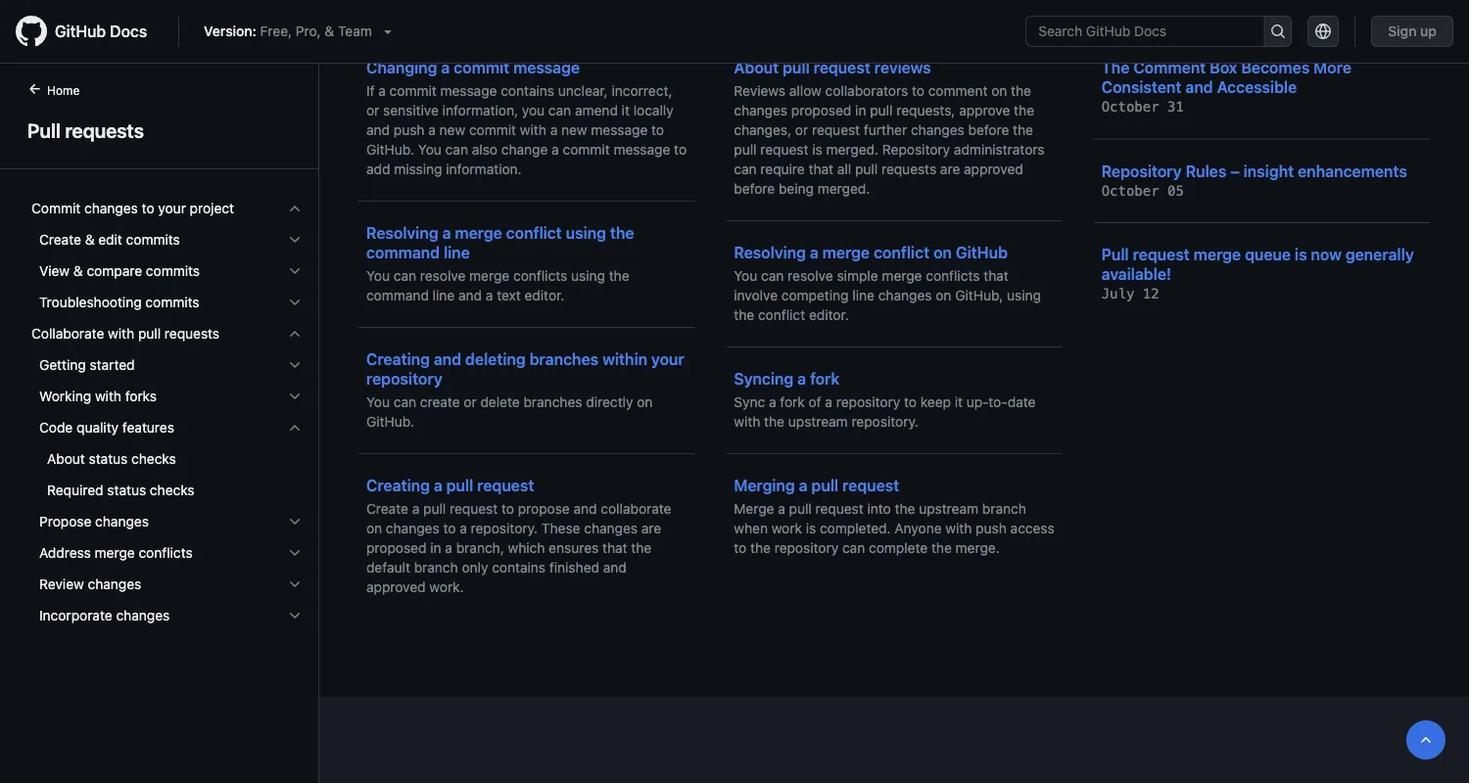 Task type: locate. For each thing, give the bounding box(es) containing it.
is inside about pull request reviews reviews allow collaborators to comment on the changes proposed in pull requests, approve the changes, or request further changes before the pull request is merged. repository administrators can require that all pull requests are approved before being merged.
[[812, 142, 823, 158]]

reviews
[[875, 58, 931, 77]]

view & compare commits
[[39, 263, 200, 279]]

0 horizontal spatial conflict
[[506, 224, 562, 242]]

05
[[1168, 183, 1184, 199]]

upstream down of
[[788, 414, 848, 430]]

october inside repository rules – insight enhancements october 05
[[1102, 183, 1160, 199]]

in inside the creating a pull request create a pull request to propose and collaborate on changes to a repository. these changes are proposed in a branch, which ensures that the default branch only contains finished and approved work.
[[430, 540, 441, 556]]

repository up october 05 element
[[1102, 162, 1182, 180]]

new down information,
[[440, 122, 466, 138]]

about inside pull requests element
[[47, 451, 85, 467]]

2 horizontal spatial requests
[[882, 161, 937, 177]]

with up code quality features
[[95, 388, 121, 405]]

1 horizontal spatial conflict
[[758, 307, 805, 323]]

repository inside about pull request reviews reviews allow collaborators to comment on the changes proposed in pull requests, approve the changes, or request further changes before the pull request is merged. repository administrators can require that all pull requests are approved before being merged.
[[882, 142, 950, 158]]

1 vertical spatial upstream
[[919, 501, 979, 517]]

finished
[[549, 560, 600, 576]]

1 vertical spatial branch
[[414, 560, 458, 576]]

checks inside required status checks 'link'
[[150, 482, 195, 499]]

and inside creating and deleting branches within your repository you can create or delete branches directly on github.
[[434, 350, 461, 369]]

pull up allow
[[783, 58, 810, 77]]

4 sc 9kayk9 0 image from the top
[[287, 358, 303, 373]]

0 vertical spatial or
[[366, 102, 379, 119]]

all
[[837, 161, 852, 177]]

create down commit
[[39, 232, 81, 248]]

propose changes
[[39, 514, 149, 530]]

tooltip
[[1407, 721, 1446, 760]]

it down incorrect, at top left
[[622, 102, 630, 119]]

sc 9kayk9 0 image for working with forks
[[287, 389, 303, 405]]

0 vertical spatial fork
[[810, 370, 840, 388]]

1 vertical spatial that
[[984, 268, 1009, 284]]

to
[[912, 83, 925, 99], [652, 122, 664, 138], [674, 142, 687, 158], [142, 200, 154, 217], [904, 394, 917, 410], [502, 501, 514, 517], [443, 521, 456, 537], [734, 540, 747, 556]]

create inside dropdown button
[[39, 232, 81, 248]]

changes left the github,
[[878, 288, 932, 304]]

on inside about pull request reviews reviews allow collaborators to comment on the changes proposed in pull requests, approve the changes, or request further changes before the pull request is merged. repository administrators can require that all pull requests are approved before being merged.
[[992, 83, 1007, 99]]

that inside the creating a pull request create a pull request to propose and collaborate on changes to a repository. these changes are proposed in a branch, which ensures that the default branch only contains finished and approved work.
[[603, 540, 628, 556]]

0 horizontal spatial approved
[[366, 579, 426, 596]]

rules
[[1186, 162, 1227, 180]]

requests down further
[[882, 161, 937, 177]]

changes
[[734, 102, 788, 119], [911, 122, 965, 138], [84, 200, 138, 217], [878, 288, 932, 304], [95, 514, 149, 530], [386, 521, 440, 537], [584, 521, 638, 537], [88, 577, 141, 593], [116, 608, 170, 624]]

you inside changing a commit message if a commit message contains unclear, incorrect, or sensitive information, you can amend it locally and push a new commit with a new message to github. you can also change a commit message to add missing information.
[[418, 142, 442, 158]]

october left 05
[[1102, 183, 1160, 199]]

1 horizontal spatial repository
[[1102, 162, 1182, 180]]

sc 9kayk9 0 image inside getting started dropdown button
[[287, 358, 303, 373]]

0 horizontal spatial github
[[55, 22, 106, 41]]

2 vertical spatial requests
[[165, 326, 220, 342]]

1 vertical spatial checks
[[150, 482, 195, 499]]

approved inside the creating a pull request create a pull request to propose and collaborate on changes to a repository. these changes are proposed in a branch, which ensures that the default branch only contains finished and approved work.
[[366, 579, 426, 596]]

getting started
[[39, 357, 135, 373]]

information.
[[446, 161, 522, 177]]

0 horizontal spatial your
[[158, 200, 186, 217]]

6 sc 9kayk9 0 image from the top
[[287, 608, 303, 624]]

1 vertical spatial is
[[1295, 245, 1307, 264]]

merge down propose changes
[[95, 545, 135, 561]]

october down consistent
[[1102, 99, 1160, 115]]

1 vertical spatial repository
[[836, 394, 901, 410]]

with inside the collaborate with pull requests dropdown button
[[108, 326, 134, 342]]

contains
[[501, 83, 555, 99], [492, 560, 546, 576]]

request up collaborators
[[814, 58, 871, 77]]

sc 9kayk9 0 image inside the address merge conflicts 'dropdown button'
[[287, 546, 303, 561]]

1 horizontal spatial before
[[968, 122, 1009, 138]]

status down about status checks at the left
[[107, 482, 146, 499]]

1 vertical spatial about
[[47, 451, 85, 467]]

1 resolve from the left
[[420, 268, 466, 284]]

github. inside creating and deleting branches within your repository you can create or delete branches directly on github.
[[366, 414, 415, 430]]

status
[[89, 451, 128, 467], [107, 482, 146, 499]]

working with forks button
[[24, 381, 311, 412]]

& for view & compare commits
[[73, 263, 83, 279]]

home
[[47, 83, 80, 97]]

pull
[[783, 58, 810, 77], [870, 102, 893, 119], [734, 142, 757, 158], [855, 161, 878, 177], [138, 326, 161, 342], [446, 477, 473, 495], [812, 477, 839, 495], [423, 501, 446, 517], [789, 501, 812, 517]]

using
[[566, 224, 606, 242], [571, 268, 605, 284], [1007, 288, 1041, 304]]

None search field
[[1026, 16, 1292, 47]]

merge up simple
[[823, 243, 870, 262]]

and right finished
[[603, 560, 627, 576]]

0 vertical spatial upstream
[[788, 414, 848, 430]]

pull requests
[[27, 119, 144, 142]]

requests
[[65, 119, 144, 142], [882, 161, 937, 177], [165, 326, 220, 342]]

search image
[[1270, 24, 1286, 39]]

changes up edit
[[84, 200, 138, 217]]

repository. up into
[[852, 414, 919, 430]]

0 horizontal spatial about
[[47, 451, 85, 467]]

line left text
[[433, 288, 455, 304]]

collaborate with pull requests element containing collaborate with pull requests
[[16, 318, 318, 632]]

github inside 'resolving a merge conflict on github you can resolve simple merge conflicts that involve competing line changes on github, using the conflict editor.'
[[956, 243, 1008, 262]]

sc 9kayk9 0 image for collaborate with pull requests
[[287, 326, 303, 342]]

creating for pull
[[366, 477, 430, 495]]

status down code quality features
[[89, 451, 128, 467]]

conflicts up text
[[513, 268, 567, 284]]

that inside 'resolving a merge conflict on github you can resolve simple merge conflicts that involve competing line changes on github, using the conflict editor.'
[[984, 268, 1009, 284]]

you
[[418, 142, 442, 158], [366, 268, 390, 284], [734, 268, 758, 284], [366, 394, 390, 410]]

within
[[603, 350, 648, 369]]

1 commit changes to your project element from the top
[[16, 193, 318, 318]]

0 vertical spatial checks
[[131, 451, 176, 467]]

2 code quality features element from the top
[[16, 444, 318, 506]]

2 sc 9kayk9 0 image from the top
[[287, 295, 303, 311]]

1 vertical spatial &
[[85, 232, 95, 248]]

conflict up simple
[[874, 243, 930, 262]]

collaborate with pull requests element containing getting started
[[16, 350, 318, 632]]

0 horizontal spatial are
[[642, 521, 662, 537]]

2 horizontal spatial that
[[984, 268, 1009, 284]]

1 horizontal spatial it
[[955, 394, 963, 410]]

contains inside changing a commit message if a commit message contains unclear, incorrect, or sensitive information, you can amend it locally and push a new commit with a new message to github. you can also change a commit message to add missing information.
[[501, 83, 555, 99]]

pull inside dropdown button
[[138, 326, 161, 342]]

0 vertical spatial proposed
[[791, 102, 852, 119]]

2 vertical spatial repository
[[775, 540, 839, 556]]

merge inside the address merge conflicts 'dropdown button'
[[95, 545, 135, 561]]

work
[[772, 521, 802, 537]]

github
[[55, 22, 106, 41], [956, 243, 1008, 262]]

1 vertical spatial october
[[1102, 183, 1160, 199]]

docs
[[110, 22, 147, 41]]

about for status
[[47, 451, 85, 467]]

4 sc 9kayk9 0 image from the top
[[287, 420, 303, 436]]

2 command from the top
[[366, 288, 429, 304]]

1 vertical spatial create
[[366, 501, 408, 517]]

queue
[[1245, 245, 1291, 264]]

your
[[158, 200, 186, 217], [651, 350, 685, 369]]

to inside about pull request reviews reviews allow collaborators to comment on the changes proposed in pull requests, approve the changes, or request further changes before the pull request is merged. repository administrators can require that all pull requests are approved before being merged.
[[912, 83, 925, 99]]

repository down work
[[775, 540, 839, 556]]

0 horizontal spatial new
[[440, 122, 466, 138]]

your up "create & edit commits" dropdown button
[[158, 200, 186, 217]]

merge right simple
[[882, 268, 922, 284]]

and down sensitive
[[366, 122, 390, 138]]

code quality features element containing code quality features
[[16, 412, 318, 506]]

merge.
[[956, 540, 1000, 556]]

0 vertical spatial github
[[55, 22, 106, 41]]

sc 9kayk9 0 image inside the review changes dropdown button
[[287, 577, 303, 593]]

conflict up text
[[506, 224, 562, 242]]

on inside the creating a pull request create a pull request to propose and collaborate on changes to a repository. these changes are proposed in a branch, which ensures that the default branch only contains finished and approved work.
[[366, 521, 382, 537]]

changes down collaborate
[[584, 521, 638, 537]]

0 vertical spatial your
[[158, 200, 186, 217]]

it left up-
[[955, 394, 963, 410]]

when
[[734, 521, 768, 537]]

code quality features element containing about status checks
[[16, 444, 318, 506]]

about status checks link
[[24, 444, 311, 475]]

pull requests element
[[0, 79, 319, 782]]

creating up default
[[366, 477, 430, 495]]

1 vertical spatial are
[[642, 521, 662, 537]]

message
[[513, 58, 580, 77], [440, 83, 497, 99], [591, 122, 648, 138], [614, 142, 670, 158]]

sc 9kayk9 0 image for incorporate changes
[[287, 608, 303, 624]]

propose
[[39, 514, 91, 530]]

becomes
[[1242, 58, 1310, 77]]

commit changes to your project element containing commit changes to your project
[[16, 193, 318, 318]]

ensures
[[549, 540, 599, 556]]

1 vertical spatial resolving
[[734, 243, 806, 262]]

2 vertical spatial commits
[[145, 294, 199, 311]]

1 horizontal spatial new
[[561, 122, 587, 138]]

1 vertical spatial your
[[651, 350, 685, 369]]

creating inside the creating a pull request create a pull request to propose and collaborate on changes to a repository. these changes are proposed in a branch, which ensures that the default branch only contains finished and approved work.
[[366, 477, 430, 495]]

upstream inside 'syncing a fork sync a fork of a repository to keep it up-to-date with the upstream repository.'
[[788, 414, 848, 430]]

line inside 'resolving a merge conflict on github you can resolve simple merge conflicts that involve competing line changes on github, using the conflict editor.'
[[853, 288, 875, 304]]

request inside pull request merge queue is now generally available! july 12
[[1133, 245, 1190, 264]]

resolving inside 'resolving a merge conflict on github you can resolve simple merge conflicts that involve competing line changes on github, using the conflict editor.'
[[734, 243, 806, 262]]

or right changes,
[[795, 122, 808, 138]]

sc 9kayk9 0 image for troubleshooting commits
[[287, 295, 303, 311]]

proposed up default
[[366, 540, 427, 556]]

generally
[[1346, 245, 1414, 264]]

1 horizontal spatial pull
[[1102, 245, 1129, 264]]

upstream
[[788, 414, 848, 430], [919, 501, 979, 517]]

in
[[855, 102, 866, 119], [430, 540, 441, 556]]

Search GitHub Docs search field
[[1027, 17, 1264, 46]]

the inside 'syncing a fork sync a fork of a repository to keep it up-to-date with the upstream repository.'
[[764, 414, 785, 430]]

0 vertical spatial repository.
[[852, 414, 919, 430]]

changes down requests,
[[911, 122, 965, 138]]

sign
[[1388, 23, 1417, 39]]

merged. down 'all'
[[818, 181, 870, 197]]

started
[[90, 357, 135, 373]]

editor. down competing
[[809, 307, 849, 323]]

branches right delete
[[524, 394, 582, 410]]

0 vertical spatial that
[[809, 161, 834, 177]]

2 vertical spatial &
[[73, 263, 83, 279]]

merge inside pull request merge queue is now generally available! july 12
[[1194, 245, 1241, 264]]

message up information,
[[440, 83, 497, 99]]

1 vertical spatial approved
[[366, 579, 426, 596]]

3 sc 9kayk9 0 image from the top
[[287, 389, 303, 405]]

1 sc 9kayk9 0 image from the top
[[287, 232, 303, 248]]

& left edit
[[85, 232, 95, 248]]

0 vertical spatial creating
[[366, 350, 430, 369]]

can inside 'resolving a merge conflict on github you can resolve simple merge conflicts that involve competing line changes on github, using the conflict editor.'
[[761, 268, 784, 284]]

resolving inside resolving a merge conflict using the command line you can resolve merge conflicts using the command line and a text editor.
[[366, 224, 438, 242]]

sc 9kayk9 0 image for create & edit commits
[[287, 232, 303, 248]]

with inside the "working with forks" "dropdown button"
[[95, 388, 121, 405]]

0 vertical spatial branches
[[530, 350, 599, 369]]

line
[[444, 243, 470, 262], [433, 288, 455, 304], [853, 288, 875, 304]]

creating inside creating and deleting branches within your repository you can create or delete branches directly on github.
[[366, 350, 430, 369]]

checks for required status checks
[[150, 482, 195, 499]]

0 horizontal spatial create
[[39, 232, 81, 248]]

1 october from the top
[[1102, 99, 1160, 115]]

with down troubleshooting commits
[[108, 326, 134, 342]]

code quality features element
[[16, 412, 318, 506], [16, 444, 318, 506]]

commit changes to your project button
[[24, 193, 311, 224]]

review changes
[[39, 577, 141, 593]]

before
[[968, 122, 1009, 138], [734, 181, 775, 197]]

creating for repository
[[366, 350, 430, 369]]

branch
[[982, 501, 1027, 517], [414, 560, 458, 576]]

syncing a fork sync a fork of a repository to keep it up-to-date with the upstream repository.
[[734, 370, 1036, 430]]

that up the github,
[[984, 268, 1009, 284]]

sc 9kayk9 0 image inside code quality features dropdown button
[[287, 420, 303, 436]]

resolving for command
[[366, 224, 438, 242]]

0 horizontal spatial or
[[366, 102, 379, 119]]

about
[[734, 58, 779, 77], [47, 451, 85, 467]]

home link
[[20, 81, 111, 101]]

2 creating from the top
[[366, 477, 430, 495]]

1 horizontal spatial github
[[956, 243, 1008, 262]]

& right the pro,
[[325, 23, 334, 39]]

or left delete
[[464, 394, 477, 410]]

in up work.
[[430, 540, 441, 556]]

1 horizontal spatial are
[[940, 161, 960, 177]]

incorporate changes button
[[24, 601, 311, 632]]

5 sc 9kayk9 0 image from the top
[[287, 514, 303, 530]]

branches
[[530, 350, 599, 369], [524, 394, 582, 410]]

on
[[992, 83, 1007, 99], [934, 243, 952, 262], [936, 288, 952, 304], [637, 394, 653, 410], [366, 521, 382, 537]]

conflicts down propose changes dropdown button
[[139, 545, 193, 561]]

pull inside pull request merge queue is now generally available! july 12
[[1102, 245, 1129, 264]]

1 horizontal spatial fork
[[810, 370, 840, 388]]

merged. up 'all'
[[826, 142, 879, 158]]

changes inside 'resolving a merge conflict on github you can resolve simple merge conflicts that involve competing line changes on github, using the conflict editor.'
[[878, 288, 932, 304]]

approve
[[959, 102, 1010, 119]]

1 horizontal spatial approved
[[964, 161, 1024, 177]]

status inside 'link'
[[107, 482, 146, 499]]

0 vertical spatial editor.
[[525, 288, 565, 304]]

command
[[366, 243, 440, 262], [366, 288, 429, 304]]

2 commit changes to your project element from the top
[[16, 224, 318, 318]]

missing
[[394, 161, 442, 177]]

about up required
[[47, 451, 85, 467]]

0 vertical spatial status
[[89, 451, 128, 467]]

sc 9kayk9 0 image for review changes
[[287, 577, 303, 593]]

sc 9kayk9 0 image inside "create & edit commits" dropdown button
[[287, 232, 303, 248]]

1 horizontal spatial that
[[809, 161, 834, 177]]

push inside merging a pull request merge a pull request into the upstream branch when work is completed. anyone with push access to the repository can complete the merge.
[[976, 521, 1007, 537]]

github inside github docs link
[[55, 22, 106, 41]]

1 horizontal spatial branch
[[982, 501, 1027, 517]]

required
[[47, 482, 103, 499]]

and left text
[[459, 288, 482, 304]]

your inside creating and deleting branches within your repository you can create or delete branches directly on github.
[[651, 350, 685, 369]]

3 sc 9kayk9 0 image from the top
[[287, 326, 303, 342]]

0 horizontal spatial upstream
[[788, 414, 848, 430]]

is up being
[[812, 142, 823, 158]]

requests inside dropdown button
[[165, 326, 220, 342]]

1 collaborate with pull requests element from the top
[[16, 318, 318, 632]]

0 vertical spatial create
[[39, 232, 81, 248]]

with down you
[[520, 122, 547, 138]]

pro,
[[296, 23, 321, 39]]

that right ensures
[[603, 540, 628, 556]]

requests down home "link"
[[65, 119, 144, 142]]

2 october from the top
[[1102, 183, 1160, 199]]

0 horizontal spatial it
[[622, 102, 630, 119]]

can inside creating and deleting branches within your repository you can create or delete branches directly on github.
[[394, 394, 416, 410]]

1 github. from the top
[[366, 142, 415, 158]]

1 sc 9kayk9 0 image from the top
[[287, 201, 303, 217]]

1 horizontal spatial &
[[85, 232, 95, 248]]

sc 9kayk9 0 image
[[287, 232, 303, 248], [287, 295, 303, 311], [287, 389, 303, 405], [287, 420, 303, 436], [287, 514, 303, 530], [287, 546, 303, 561]]

changes inside dropdown button
[[116, 608, 170, 624]]

with down sync
[[734, 414, 761, 430]]

repository. inside 'syncing a fork sync a fork of a repository to keep it up-to-date with the upstream repository.'
[[852, 414, 919, 430]]

the
[[1102, 58, 1130, 77]]

0 horizontal spatial resolving
[[366, 224, 438, 242]]

branch inside the creating a pull request create a pull request to propose and collaborate on changes to a repository. these changes are proposed in a branch, which ensures that the default branch only contains finished and approved work.
[[414, 560, 458, 576]]

being
[[779, 181, 814, 197]]

sc 9kayk9 0 image inside incorporate changes dropdown button
[[287, 608, 303, 624]]

conflicts up the github,
[[926, 268, 980, 284]]

repository down further
[[882, 142, 950, 158]]

checks down "features"
[[131, 451, 176, 467]]

2 github. from the top
[[366, 414, 415, 430]]

sc 9kayk9 0 image
[[287, 201, 303, 217], [287, 264, 303, 279], [287, 326, 303, 342], [287, 358, 303, 373], [287, 577, 303, 593], [287, 608, 303, 624]]

commits down view & compare commits dropdown button
[[145, 294, 199, 311]]

31
[[1168, 99, 1184, 115]]

is left now
[[1295, 245, 1307, 264]]

2 sc 9kayk9 0 image from the top
[[287, 264, 303, 279]]

required status checks link
[[24, 475, 311, 506]]

that
[[809, 161, 834, 177], [984, 268, 1009, 284], [603, 540, 628, 556]]

approved inside about pull request reviews reviews allow collaborators to comment on the changes proposed in pull requests, approve the changes, or request further changes before the pull request is merged. repository administrators can require that all pull requests are approved before being merged.
[[964, 161, 1024, 177]]

requests inside about pull request reviews reviews allow collaborators to comment on the changes proposed in pull requests, approve the changes, or request further changes before the pull request is merged. repository administrators can require that all pull requests are approved before being merged.
[[882, 161, 937, 177]]

1 vertical spatial fork
[[780, 394, 805, 410]]

2 vertical spatial conflict
[[758, 307, 805, 323]]

commits for create & edit commits
[[126, 232, 180, 248]]

about pull request reviews reviews allow collaborators to comment on the changes proposed in pull requests, approve the changes, or request further changes before the pull request is merged. repository administrators can require that all pull requests are approved before being merged.
[[734, 58, 1045, 197]]

1 vertical spatial proposed
[[366, 540, 427, 556]]

repository right of
[[836, 394, 901, 410]]

collaborate
[[601, 501, 672, 517]]

about up reviews
[[734, 58, 779, 77]]

create inside the creating a pull request create a pull request to propose and collaborate on changes to a repository. these changes are proposed in a branch, which ensures that the default branch only contains finished and approved work.
[[366, 501, 408, 517]]

sign up
[[1388, 23, 1437, 39]]

changes,
[[734, 122, 792, 138]]

with up merge.
[[946, 521, 972, 537]]

commits for view & compare commits
[[146, 263, 200, 279]]

a
[[441, 58, 450, 77], [378, 83, 386, 99], [428, 122, 436, 138], [550, 122, 558, 138], [552, 142, 559, 158], [442, 224, 451, 242], [810, 243, 819, 262], [486, 288, 493, 304], [798, 370, 806, 388], [769, 394, 776, 410], [825, 394, 833, 410], [434, 477, 443, 495], [799, 477, 808, 495], [412, 501, 420, 517], [778, 501, 786, 517], [460, 521, 467, 537], [445, 540, 453, 556]]

1 horizontal spatial resolve
[[788, 268, 833, 284]]

–
[[1231, 162, 1240, 180]]

1 horizontal spatial or
[[464, 394, 477, 410]]

sc 9kayk9 0 image inside propose changes dropdown button
[[287, 514, 303, 530]]

1 horizontal spatial your
[[651, 350, 685, 369]]

are down collaborate
[[642, 521, 662, 537]]

0 vertical spatial repository
[[882, 142, 950, 158]]

0 vertical spatial repository
[[366, 370, 443, 388]]

0 vertical spatial command
[[366, 243, 440, 262]]

collaborate with pull requests element
[[16, 318, 318, 632], [16, 350, 318, 632]]

review
[[39, 577, 84, 593]]

commits down commit changes to your project dropdown button
[[126, 232, 180, 248]]

status for about
[[89, 451, 128, 467]]

1 code quality features element from the top
[[16, 412, 318, 506]]

create up default
[[366, 501, 408, 517]]

0 horizontal spatial conflicts
[[139, 545, 193, 561]]

6 sc 9kayk9 0 image from the top
[[287, 546, 303, 561]]

using inside 'resolving a merge conflict on github you can resolve simple merge conflicts that involve competing line changes on github, using the conflict editor.'
[[1007, 288, 1041, 304]]

and down box
[[1186, 78, 1213, 96]]

fork left of
[[780, 394, 805, 410]]

0 vertical spatial github.
[[366, 142, 415, 158]]

creating up create
[[366, 350, 430, 369]]

branch up work.
[[414, 560, 458, 576]]

features
[[122, 420, 174, 436]]

0 horizontal spatial push
[[394, 122, 425, 138]]

that inside about pull request reviews reviews allow collaborators to comment on the changes proposed in pull requests, approve the changes, or request further changes before the pull request is merged. repository administrators can require that all pull requests are approved before being merged.
[[809, 161, 834, 177]]

1 horizontal spatial push
[[976, 521, 1007, 537]]

pull down the home
[[27, 119, 61, 142]]

1 vertical spatial repository
[[1102, 162, 1182, 180]]

commit changes to your project element
[[16, 193, 318, 318], [16, 224, 318, 318]]

sc 9kayk9 0 image inside the collaborate with pull requests dropdown button
[[287, 326, 303, 342]]

2 horizontal spatial conflicts
[[926, 268, 980, 284]]

0 horizontal spatial proposed
[[366, 540, 427, 556]]

0 vertical spatial merged.
[[826, 142, 879, 158]]

checks down about status checks link
[[150, 482, 195, 499]]

commits down "create & edit commits" dropdown button
[[146, 263, 200, 279]]

0 vertical spatial commits
[[126, 232, 180, 248]]

sc 9kayk9 0 image inside view & compare commits dropdown button
[[287, 264, 303, 279]]

0 horizontal spatial repository.
[[471, 521, 538, 537]]

which
[[508, 540, 545, 556]]

sc 9kayk9 0 image inside the "working with forks" "dropdown button"
[[287, 389, 303, 405]]

new
[[440, 122, 466, 138], [561, 122, 587, 138]]

sc 9kayk9 0 image inside troubleshooting commits dropdown button
[[287, 295, 303, 311]]

1 vertical spatial push
[[976, 521, 1007, 537]]

branch up access
[[982, 501, 1027, 517]]

pull down troubleshooting commits dropdown button
[[138, 326, 161, 342]]

0 horizontal spatial &
[[73, 263, 83, 279]]

1 vertical spatial using
[[571, 268, 605, 284]]

changes down the review changes dropdown button
[[116, 608, 170, 624]]

with inside changing a commit message if a commit message contains unclear, incorrect, or sensitive information, you can amend it locally and push a new commit with a new message to github. you can also change a commit message to add missing information.
[[520, 122, 547, 138]]

is inside pull request merge queue is now generally available! july 12
[[1295, 245, 1307, 264]]

1 vertical spatial it
[[955, 394, 963, 410]]

1 vertical spatial contains
[[492, 560, 546, 576]]

upstream up 'anyone'
[[919, 501, 979, 517]]

request up available!
[[1133, 245, 1190, 264]]

0 vertical spatial approved
[[964, 161, 1024, 177]]

2 vertical spatial is
[[806, 521, 816, 537]]

0 vertical spatial push
[[394, 122, 425, 138]]

editor. right text
[[525, 288, 565, 304]]

2 collaborate with pull requests element from the top
[[16, 350, 318, 632]]

conflicts inside resolving a merge conflict using the command line you can resolve merge conflicts using the command line and a text editor.
[[513, 268, 567, 284]]

2 resolve from the left
[[788, 268, 833, 284]]

can inside about pull request reviews reviews allow collaborators to comment on the changes proposed in pull requests, approve the changes, or request further changes before the pull request is merged. repository administrators can require that all pull requests are approved before being merged.
[[734, 161, 757, 177]]

resolving up involve
[[734, 243, 806, 262]]

& right view
[[73, 263, 83, 279]]

syncing
[[734, 370, 794, 388]]

0 vertical spatial branch
[[982, 501, 1027, 517]]

scroll to top image
[[1419, 733, 1434, 748]]

1 horizontal spatial conflicts
[[513, 268, 567, 284]]

create
[[39, 232, 81, 248], [366, 501, 408, 517]]

in down collaborators
[[855, 102, 866, 119]]

1 creating from the top
[[366, 350, 430, 369]]

1 horizontal spatial requests
[[165, 326, 220, 342]]

fork
[[810, 370, 840, 388], [780, 394, 805, 410]]

0 vertical spatial october
[[1102, 99, 1160, 115]]

conflict
[[506, 224, 562, 242], [874, 243, 930, 262], [758, 307, 805, 323]]

& for create & edit commits
[[85, 232, 95, 248]]

sc 9kayk9 0 image for commit changes to your project
[[287, 201, 303, 217]]

1 vertical spatial creating
[[366, 477, 430, 495]]

1 horizontal spatial upstream
[[919, 501, 979, 517]]

forks
[[125, 388, 157, 405]]

line down simple
[[853, 288, 875, 304]]

about inside about pull request reviews reviews allow collaborators to comment on the changes proposed in pull requests, approve the changes, or request further changes before the pull request is merged. repository administrators can require that all pull requests are approved before being merged.
[[734, 58, 779, 77]]

repository up create
[[366, 370, 443, 388]]

version:
[[204, 23, 257, 39]]

conflict inside resolving a merge conflict using the command line you can resolve merge conflicts using the command line and a text editor.
[[506, 224, 562, 242]]

checks
[[131, 451, 176, 467], [150, 482, 195, 499]]

and up create
[[434, 350, 461, 369]]

1 vertical spatial commits
[[146, 263, 200, 279]]

5 sc 9kayk9 0 image from the top
[[287, 577, 303, 593]]



Task type: describe. For each thing, give the bounding box(es) containing it.
resolving a merge conflict on github you can resolve simple merge conflicts that involve competing line changes on github, using the conflict editor.
[[734, 243, 1041, 323]]

propose changes button
[[24, 506, 311, 538]]

proposed inside about pull request reviews reviews allow collaborators to comment on the changes proposed in pull requests, approve the changes, or request further changes before the pull request is merged. repository administrators can require that all pull requests are approved before being merged.
[[791, 102, 852, 119]]

commit changes to your project element containing create & edit commits
[[16, 224, 318, 318]]

repository inside 'syncing a fork sync a fork of a repository to keep it up-to-date with the upstream repository.'
[[836, 394, 901, 410]]

commit up information,
[[454, 58, 510, 77]]

in inside about pull request reviews reviews allow collaborators to comment on the changes proposed in pull requests, approve the changes, or request further changes before the pull request is merged. repository administrators can require that all pull requests are approved before being merged.
[[855, 102, 866, 119]]

your inside dropdown button
[[158, 200, 186, 217]]

select language: current language is english image
[[1316, 24, 1332, 39]]

locally
[[634, 102, 674, 119]]

incorrect,
[[612, 83, 673, 99]]

address
[[39, 545, 91, 561]]

the inside the creating a pull request create a pull request to propose and collaborate on changes to a repository. these changes are proposed in a branch, which ensures that the default branch only contains finished and approved work.
[[631, 540, 652, 556]]

proposed inside the creating a pull request create a pull request to propose and collaborate on changes to a repository. these changes are proposed in a branch, which ensures that the default branch only contains finished and approved work.
[[366, 540, 427, 556]]

can inside resolving a merge conflict using the command line you can resolve merge conflicts using the command line and a text editor.
[[394, 268, 416, 284]]

commit
[[31, 200, 81, 217]]

changing
[[366, 58, 437, 77]]

complete
[[869, 540, 928, 556]]

directly
[[586, 394, 633, 410]]

editor. inside resolving a merge conflict using the command line you can resolve merge conflicts using the command line and a text editor.
[[525, 288, 565, 304]]

keep
[[921, 394, 951, 410]]

box
[[1210, 58, 1238, 77]]

amend
[[575, 102, 618, 119]]

about for pull
[[734, 58, 779, 77]]

resolve inside 'resolving a merge conflict on github you can resolve simple merge conflicts that involve competing line changes on github, using the conflict editor.'
[[788, 268, 833, 284]]

message down locally
[[614, 142, 670, 158]]

and inside changing a commit message if a commit message contains unclear, incorrect, or sensitive information, you can amend it locally and push a new commit with a new message to github. you can also change a commit message to add missing information.
[[366, 122, 390, 138]]

github docs
[[55, 22, 147, 41]]

request up into
[[843, 477, 899, 495]]

or inside about pull request reviews reviews allow collaborators to comment on the changes proposed in pull requests, approve the changes, or request further changes before the pull request is merged. repository administrators can require that all pull requests are approved before being merged.
[[795, 122, 808, 138]]

of
[[809, 394, 822, 410]]

repository rules – insight enhancements october 05
[[1102, 162, 1408, 199]]

resolve inside resolving a merge conflict using the command line you can resolve merge conflicts using the command line and a text editor.
[[420, 268, 466, 284]]

sc 9kayk9 0 image for getting started
[[287, 358, 303, 373]]

0 horizontal spatial fork
[[780, 394, 805, 410]]

request up require
[[761, 142, 809, 158]]

are inside the creating a pull request create a pull request to propose and collaborate on changes to a repository. these changes are proposed in a branch, which ensures that the default branch only contains finished and approved work.
[[642, 521, 662, 537]]

consistent
[[1102, 78, 1182, 96]]

getting
[[39, 357, 86, 373]]

date
[[1008, 394, 1036, 410]]

you inside resolving a merge conflict using the command line you can resolve merge conflicts using the command line and a text editor.
[[366, 268, 390, 284]]

conflicts inside 'resolving a merge conflict on github you can resolve simple merge conflicts that involve competing line changes on github, using the conflict editor.'
[[926, 268, 980, 284]]

to-
[[989, 394, 1008, 410]]

line down information.
[[444, 243, 470, 262]]

changes up default
[[386, 521, 440, 537]]

and inside the comment box becomes more consistent and accessible october 31
[[1186, 78, 1213, 96]]

pull requests link
[[24, 116, 295, 145]]

sc 9kayk9 0 image for address merge conflicts
[[287, 546, 303, 561]]

sc 9kayk9 0 image for code quality features
[[287, 420, 303, 436]]

pull up further
[[870, 102, 893, 119]]

commit up sensitive
[[390, 83, 437, 99]]

quality
[[76, 420, 119, 436]]

0 horizontal spatial requests
[[65, 119, 144, 142]]

0 vertical spatial using
[[566, 224, 606, 242]]

merge up text
[[469, 268, 510, 284]]

sign up link
[[1372, 16, 1454, 47]]

reviews
[[734, 83, 786, 99]]

repository. inside the creating a pull request create a pull request to propose and collaborate on changes to a repository. these changes are proposed in a branch, which ensures that the default branch only contains finished and approved work.
[[471, 521, 538, 537]]

free,
[[260, 23, 292, 39]]

pull up work
[[789, 501, 812, 517]]

create & edit commits button
[[24, 224, 311, 256]]

status for required
[[107, 482, 146, 499]]

competing
[[782, 288, 849, 304]]

available!
[[1102, 265, 1172, 284]]

if
[[366, 83, 375, 99]]

1 command from the top
[[366, 243, 440, 262]]

view & compare commits button
[[24, 256, 311, 287]]

with inside 'syncing a fork sync a fork of a repository to keep it up-to-date with the upstream repository.'
[[734, 414, 761, 430]]

working with forks
[[39, 388, 157, 405]]

further
[[864, 122, 907, 138]]

version: free, pro, & team
[[204, 23, 372, 39]]

with inside merging a pull request merge a pull request into the upstream branch when work is completed. anyone with push access to the repository can complete the merge.
[[946, 521, 972, 537]]

completed.
[[820, 521, 891, 537]]

12
[[1143, 286, 1160, 302]]

pull up branch,
[[446, 477, 473, 495]]

repository inside merging a pull request merge a pull request into the upstream branch when work is completed. anyone with push access to the repository can complete the merge.
[[775, 540, 839, 556]]

october 05 element
[[1102, 183, 1184, 199]]

merging
[[734, 477, 795, 495]]

code quality features
[[39, 420, 174, 436]]

message up unclear,
[[513, 58, 580, 77]]

deleting
[[465, 350, 526, 369]]

to inside merging a pull request merge a pull request into the upstream branch when work is completed. anyone with push access to the repository can complete the merge.
[[734, 540, 747, 556]]

involve
[[734, 288, 778, 304]]

collaborators
[[825, 83, 908, 99]]

or inside creating and deleting branches within your repository you can create or delete branches directly on github.
[[464, 394, 477, 410]]

request up branch,
[[450, 501, 498, 517]]

to inside 'syncing a fork sync a fork of a repository to keep it up-to-date with the upstream repository.'
[[904, 394, 917, 410]]

sensitive
[[383, 102, 439, 119]]

commit down the 'amend' at the left top
[[563, 142, 610, 158]]

repository inside repository rules – insight enhancements october 05
[[1102, 162, 1182, 180]]

changes down address merge conflicts
[[88, 577, 141, 593]]

collaborate with pull requests button
[[24, 318, 311, 350]]

project
[[190, 200, 234, 217]]

access
[[1011, 521, 1055, 537]]

pull for pull requests
[[27, 119, 61, 142]]

the comment box becomes more consistent and accessible october 31
[[1102, 58, 1352, 115]]

request up 'all'
[[812, 122, 860, 138]]

comment
[[928, 83, 988, 99]]

changes down reviews
[[734, 102, 788, 119]]

merge
[[734, 501, 774, 517]]

about status checks
[[47, 451, 176, 467]]

is inside merging a pull request merge a pull request into the upstream branch when work is completed. anyone with push access to the repository can complete the merge.
[[806, 521, 816, 537]]

1 new from the left
[[440, 122, 466, 138]]

work.
[[430, 579, 464, 596]]

merging a pull request merge a pull request into the upstream branch when work is completed. anyone with push access to the repository can complete the merge.
[[734, 477, 1055, 556]]

view
[[39, 263, 70, 279]]

commit up also
[[469, 122, 516, 138]]

branch inside merging a pull request merge a pull request into the upstream branch when work is completed. anyone with push access to the repository can complete the merge.
[[982, 501, 1027, 517]]

a inside 'resolving a merge conflict on github you can resolve simple merge conflicts that involve competing line changes on github, using the conflict editor.'
[[810, 243, 819, 262]]

github. inside changing a commit message if a commit message contains unclear, incorrect, or sensitive information, you can amend it locally and push a new commit with a new message to github. you can also change a commit message to add missing information.
[[366, 142, 415, 158]]

or inside changing a commit message if a commit message contains unclear, incorrect, or sensitive information, you can amend it locally and push a new commit with a new message to github. you can also change a commit message to add missing information.
[[366, 102, 379, 119]]

to inside dropdown button
[[142, 200, 154, 217]]

changes inside dropdown button
[[84, 200, 138, 217]]

requests,
[[897, 102, 956, 119]]

resolving for you
[[734, 243, 806, 262]]

unclear,
[[558, 83, 608, 99]]

compare
[[87, 263, 142, 279]]

change
[[501, 142, 548, 158]]

pull for pull request merge queue is now generally available! july 12
[[1102, 245, 1129, 264]]

collaborate with pull requests element for 'commit changes to your project' element containing create & edit commits
[[16, 318, 318, 632]]

2 new from the left
[[561, 122, 587, 138]]

conflict for using
[[506, 224, 562, 242]]

these
[[542, 521, 580, 537]]

sc 9kayk9 0 image for view & compare commits
[[287, 264, 303, 279]]

troubleshooting
[[39, 294, 142, 311]]

october inside the comment box becomes more consistent and accessible october 31
[[1102, 99, 1160, 115]]

pull up work.
[[423, 501, 446, 517]]

request up 'completed.'
[[816, 501, 864, 517]]

it inside 'syncing a fork sync a fork of a repository to keep it up-to-date with the upstream repository.'
[[955, 394, 963, 410]]

changes down required status checks
[[95, 514, 149, 530]]

add
[[366, 161, 390, 177]]

sc 9kayk9 0 image for propose changes
[[287, 514, 303, 530]]

team
[[338, 23, 372, 39]]

code quality features button
[[24, 412, 311, 444]]

triangle down image
[[380, 24, 396, 39]]

allow
[[789, 83, 822, 99]]

1 vertical spatial merged.
[[818, 181, 870, 197]]

branch,
[[456, 540, 504, 556]]

0 vertical spatial before
[[968, 122, 1009, 138]]

sync
[[734, 394, 765, 410]]

checks for about status checks
[[131, 451, 176, 467]]

github,
[[955, 288, 1003, 304]]

you inside 'resolving a merge conflict on github you can resolve simple merge conflicts that involve competing line changes on github, using the conflict editor.'
[[734, 268, 758, 284]]

create
[[420, 394, 460, 410]]

now
[[1311, 245, 1342, 264]]

commit changes to your project
[[31, 200, 234, 217]]

contains inside the creating a pull request create a pull request to propose and collaborate on changes to a repository. these changes are proposed in a branch, which ensures that the default branch only contains finished and approved work.
[[492, 560, 546, 576]]

upstream inside merging a pull request merge a pull request into the upstream branch when work is completed. anyone with push access to the repository can complete the merge.
[[919, 501, 979, 517]]

it inside changing a commit message if a commit message contains unclear, incorrect, or sensitive information, you can amend it locally and push a new commit with a new message to github. you can also change a commit message to add missing information.
[[622, 102, 630, 119]]

message down the 'amend' at the left top
[[591, 122, 648, 138]]

address merge conflicts button
[[24, 538, 311, 569]]

merge down information.
[[455, 224, 502, 242]]

are inside about pull request reviews reviews allow collaborators to comment on the changes proposed in pull requests, approve the changes, or request further changes before the pull request is merged. repository administrators can require that all pull requests are approved before being merged.
[[940, 161, 960, 177]]

create & edit commits
[[39, 232, 180, 248]]

push inside changing a commit message if a commit message contains unclear, incorrect, or sensitive information, you can amend it locally and push a new commit with a new message to github. you can also change a commit message to add missing information.
[[394, 122, 425, 138]]

resolving a merge conflict using the command line you can resolve merge conflicts using the command line and a text editor.
[[366, 224, 634, 304]]

and inside resolving a merge conflict using the command line you can resolve merge conflicts using the command line and a text editor.
[[459, 288, 482, 304]]

the inside 'resolving a merge conflict on github you can resolve simple merge conflicts that involve competing line changes on github, using the conflict editor.'
[[734, 307, 755, 323]]

pull right 'all'
[[855, 161, 878, 177]]

incorporate changes
[[39, 608, 170, 624]]

can inside merging a pull request merge a pull request into the upstream branch when work is completed. anyone with push access to the repository can complete the merge.
[[842, 540, 865, 556]]

anyone
[[895, 521, 942, 537]]

and up these on the bottom of the page
[[574, 501, 597, 517]]

github docs link
[[16, 16, 163, 47]]

collaborate with pull requests element for 'commit changes to your project' element containing commit changes to your project
[[16, 350, 318, 632]]

editor. inside 'resolving a merge conflict on github you can resolve simple merge conflicts that involve competing line changes on github, using the conflict editor.'
[[809, 307, 849, 323]]

october 31 element
[[1102, 99, 1184, 115]]

edit
[[98, 232, 122, 248]]

require
[[761, 161, 805, 177]]

you inside creating and deleting branches within your repository you can create or delete branches directly on github.
[[366, 394, 390, 410]]

into
[[867, 501, 891, 517]]

request up propose
[[477, 477, 534, 495]]

conflicts inside 'dropdown button'
[[139, 545, 193, 561]]

on inside creating and deleting branches within your repository you can create or delete branches directly on github.
[[637, 394, 653, 410]]

required status checks
[[47, 482, 195, 499]]

pull down changes,
[[734, 142, 757, 158]]

july 12 element
[[1102, 286, 1160, 302]]

incorporate
[[39, 608, 112, 624]]

1 vertical spatial branches
[[524, 394, 582, 410]]

pull up 'completed.'
[[812, 477, 839, 495]]

conflict for on
[[874, 243, 930, 262]]

2 horizontal spatial &
[[325, 23, 334, 39]]

1 vertical spatial before
[[734, 181, 775, 197]]

repository inside creating and deleting branches within your repository you can create or delete branches directly on github.
[[366, 370, 443, 388]]



Task type: vqa. For each thing, say whether or not it's contained in the screenshot.
sponsors in DROPDOWN BUTTON
no



